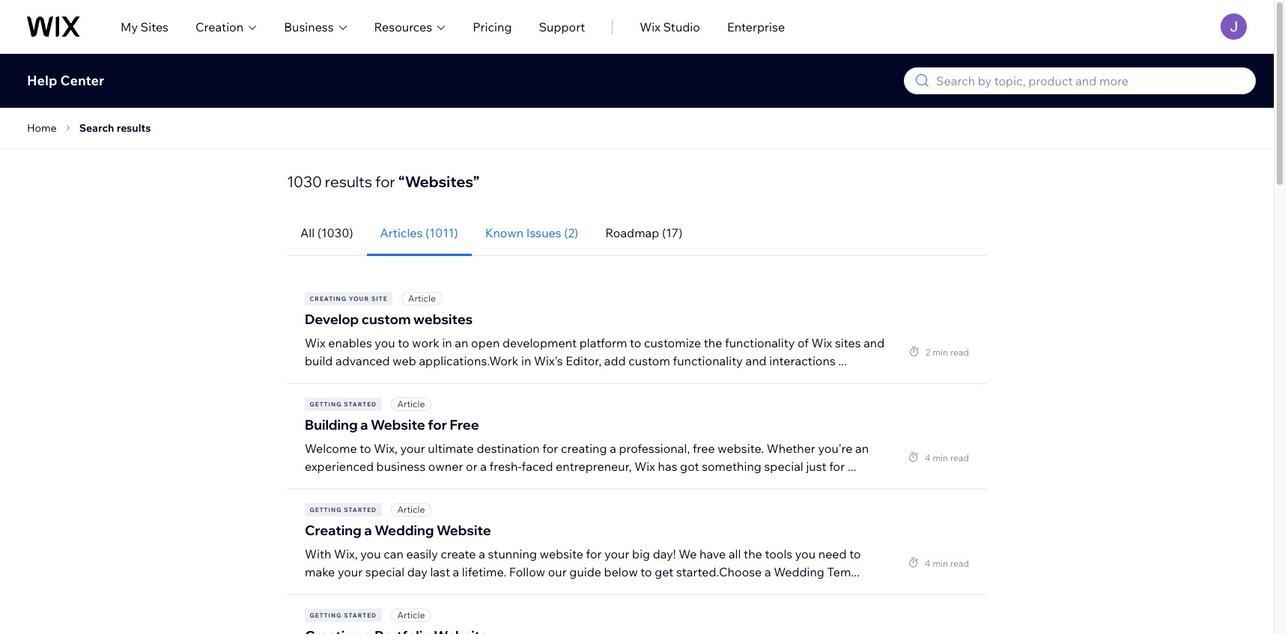 Task type: locate. For each thing, give the bounding box(es) containing it.
wedding inside with wix, you can easily create a stunning website for your big day! we have all the tools you need to make your special day last a lifetime. follow our guide below to get started.choose a wedding tem...
[[774, 565, 825, 580]]

2 vertical spatial getting started
[[310, 612, 377, 620]]

create
[[441, 547, 476, 562]]

and right 'sites'
[[864, 336, 885, 351]]

and left interactions
[[746, 354, 767, 369]]

article up websites
[[408, 293, 436, 304]]

1 vertical spatial started
[[344, 506, 377, 514]]

1 horizontal spatial the
[[744, 547, 763, 562]]

0 horizontal spatial results
[[117, 121, 151, 135]]

0 vertical spatial 4
[[925, 452, 931, 463]]

you for custom
[[375, 336, 395, 351]]

wix studio
[[640, 19, 700, 34]]

1 vertical spatial special
[[366, 565, 405, 580]]

2 getting started link from the top
[[305, 503, 391, 517]]

functionality down customize
[[673, 354, 743, 369]]

1 4 from the top
[[925, 452, 931, 463]]

wix, right the with
[[334, 547, 358, 562]]

custom down customize
[[629, 354, 670, 369]]

1 getting started link from the top
[[305, 398, 391, 411]]

getting started link down experienced
[[305, 503, 391, 517]]

2 started from the top
[[344, 506, 377, 514]]

article down day
[[398, 610, 425, 621]]

fresh-
[[490, 459, 522, 474]]

articles
[[380, 226, 423, 240]]

1 vertical spatial functionality
[[673, 354, 743, 369]]

you
[[375, 336, 395, 351], [361, 547, 381, 562], [796, 547, 816, 562]]

for left free
[[428, 417, 447, 434]]

results right 1030
[[325, 172, 372, 191]]

known issues (2) button
[[472, 211, 592, 256]]

1 vertical spatial an
[[856, 441, 869, 456]]

2 vertical spatial started
[[344, 612, 377, 620]]

started.choose
[[676, 565, 762, 580]]

custom down site
[[362, 311, 411, 328]]

free
[[693, 441, 715, 456]]

1 vertical spatial in
[[521, 354, 531, 369]]

an up applications.work in the left bottom of the page
[[455, 336, 469, 351]]

3 min from the top
[[933, 558, 949, 569]]

0 vertical spatial getting started link
[[305, 398, 391, 411]]

0 vertical spatial in
[[442, 336, 452, 351]]

getting started up building
[[310, 401, 377, 408]]

with wix, you can easily create a stunning website for your big day! we have all the tools you need to make your special day last a lifetime. follow our guide below to get started.choose a wedding tem... link
[[305, 545, 889, 581]]

wix down professional,
[[635, 459, 656, 474]]

0 horizontal spatial an
[[455, 336, 469, 351]]

4 min read for creating a wedding website
[[925, 558, 969, 569]]

to up web at the left bottom of the page
[[398, 336, 410, 351]]

getting started link down the make
[[305, 609, 391, 623]]

0 horizontal spatial in
[[442, 336, 452, 351]]

results for search
[[117, 121, 151, 135]]

have
[[700, 547, 726, 562]]

0 vertical spatial min
[[933, 347, 949, 358]]

0 vertical spatial getting started
[[310, 401, 377, 408]]

easily
[[406, 547, 438, 562]]

websites
[[414, 311, 473, 328]]

creating your site link
[[305, 292, 402, 306]]

ultimate
[[428, 441, 474, 456]]

support
[[539, 19, 585, 34]]

started
[[344, 401, 377, 408], [344, 506, 377, 514], [344, 612, 377, 620]]

0 vertical spatial special
[[765, 459, 804, 474]]

wix, up the business
[[374, 441, 398, 456]]

to left get
[[641, 565, 652, 580]]

(1011)
[[426, 226, 458, 240]]

1 vertical spatial custom
[[629, 354, 670, 369]]

3 started from the top
[[344, 612, 377, 620]]

2 min read
[[926, 347, 969, 358]]

you inside wix enables you to work in an open development platform to customize the functionality of wix sites and build advanced web applications.work in wix's editor, add custom functionality and interactions ...
[[375, 336, 395, 351]]

0 vertical spatial creating
[[310, 295, 347, 303]]

an
[[455, 336, 469, 351], [856, 441, 869, 456]]

in right work
[[442, 336, 452, 351]]

wix right of at the bottom right
[[812, 336, 833, 351]]

1 vertical spatial wedding
[[774, 565, 825, 580]]

welcome to wix, your ultimate destination for creating a professional, free website. whether you're an experienced business owner or a fresh-faced entrepreneur, wix has got something special just for ...
[[305, 441, 869, 474]]

1 vertical spatial getting
[[310, 506, 342, 514]]

0 horizontal spatial special
[[366, 565, 405, 580]]

1 horizontal spatial custom
[[629, 354, 670, 369]]

read
[[951, 347, 969, 358], [951, 452, 969, 463], [951, 558, 969, 569]]

1 horizontal spatial special
[[765, 459, 804, 474]]

2 4 min read from the top
[[925, 558, 969, 569]]

1 vertical spatial read
[[951, 452, 969, 463]]

min for for
[[933, 452, 949, 463]]

... inside wix enables you to work in an open development platform to customize the functionality of wix sites and build advanced web applications.work in wix's editor, add custom functionality and interactions ...
[[839, 354, 847, 369]]

1 vertical spatial 4 min read
[[925, 558, 969, 569]]

getting up building
[[310, 401, 342, 408]]

1 read from the top
[[951, 347, 969, 358]]

wedding up can
[[375, 522, 434, 539]]

articles (1011) button
[[367, 211, 472, 256]]

2 getting started from the top
[[310, 506, 377, 514]]

... for develop custom websites
[[839, 354, 847, 369]]

the right customize
[[704, 336, 723, 351]]

you for a
[[361, 547, 381, 562]]

0 vertical spatial read
[[951, 347, 969, 358]]

2 vertical spatial read
[[951, 558, 969, 569]]

issues
[[526, 226, 562, 240]]

getting started down the make
[[310, 612, 377, 620]]

tab list
[[287, 211, 987, 256]]

4 min read for building a website for free
[[925, 452, 969, 463]]

0 horizontal spatial wix,
[[334, 547, 358, 562]]

getting
[[310, 401, 342, 408], [310, 506, 342, 514], [310, 612, 342, 620]]

0 vertical spatial wedding
[[375, 522, 434, 539]]

1 vertical spatial results
[[325, 172, 372, 191]]

search
[[79, 121, 114, 135]]

results
[[117, 121, 151, 135], [325, 172, 372, 191]]

has
[[658, 459, 678, 474]]

and
[[864, 336, 885, 351], [746, 354, 767, 369]]

4 for building a website for free
[[925, 452, 931, 463]]

special down whether
[[765, 459, 804, 474]]

website
[[540, 547, 584, 562]]

wix
[[640, 19, 661, 34], [305, 336, 326, 351], [812, 336, 833, 351], [635, 459, 656, 474]]

2 min from the top
[[933, 452, 949, 463]]

1 vertical spatial and
[[746, 354, 767, 369]]

wix left studio
[[640, 19, 661, 34]]

we
[[679, 547, 697, 562]]

free
[[450, 417, 479, 434]]

special down can
[[366, 565, 405, 580]]

3 getting started link from the top
[[305, 609, 391, 623]]

3 read from the top
[[951, 558, 969, 569]]

getting up the with
[[310, 506, 342, 514]]

"websites"
[[398, 172, 480, 191]]

for up faced
[[543, 441, 558, 456]]

1 getting started from the top
[[310, 401, 377, 408]]

2 vertical spatial getting started link
[[305, 609, 391, 623]]

1 vertical spatial creating
[[305, 522, 362, 539]]

wedding
[[375, 522, 434, 539], [774, 565, 825, 580]]

getting started link for creating
[[305, 503, 391, 517]]

help center link
[[27, 72, 104, 89]]

of
[[798, 336, 809, 351]]

read for website
[[951, 558, 969, 569]]

roadmap
[[606, 226, 660, 240]]

sites
[[141, 19, 169, 34]]

work
[[412, 336, 440, 351]]

wix studio link
[[640, 18, 700, 36]]

website
[[371, 417, 425, 434], [437, 522, 491, 539]]

1 vertical spatial the
[[744, 547, 763, 562]]

... down 'sites'
[[839, 354, 847, 369]]

for inside with wix, you can easily create a stunning website for your big day! we have all the tools you need to make your special day last a lifetime. follow our guide below to get started.choose a wedding tem...
[[586, 547, 602, 562]]

business button
[[284, 18, 347, 36]]

... inside welcome to wix, your ultimate destination for creating a professional, free website. whether you're an experienced business owner or a fresh-faced entrepreneur, wix has got something special just for ...
[[848, 459, 857, 474]]

0 vertical spatial an
[[455, 336, 469, 351]]

0 vertical spatial ...
[[839, 354, 847, 369]]

functionality left of at the bottom right
[[725, 336, 795, 351]]

to up tem...
[[850, 547, 861, 562]]

0 vertical spatial results
[[117, 121, 151, 135]]

website up the business
[[371, 417, 425, 434]]

your
[[349, 295, 369, 303], [400, 441, 425, 456], [605, 547, 630, 562], [338, 565, 363, 580]]

functionality
[[725, 336, 795, 351], [673, 354, 743, 369]]

can
[[384, 547, 404, 562]]

0 vertical spatial 4 min read
[[925, 452, 969, 463]]

an right you're
[[856, 441, 869, 456]]

custom
[[362, 311, 411, 328], [629, 354, 670, 369]]

Search by topic, product and more field
[[932, 68, 1247, 94]]

1 horizontal spatial wix,
[[374, 441, 398, 456]]

you left can
[[361, 547, 381, 562]]

1 vertical spatial getting started link
[[305, 503, 391, 517]]

2 getting from the top
[[310, 506, 342, 514]]

follow
[[509, 565, 546, 580]]

1 vertical spatial getting started
[[310, 506, 377, 514]]

the
[[704, 336, 723, 351], [744, 547, 763, 562]]

getting started for building
[[310, 401, 377, 408]]

article up creating a wedding website at left
[[398, 504, 425, 515]]

1 horizontal spatial results
[[325, 172, 372, 191]]

1 4 min read from the top
[[925, 452, 969, 463]]

1030
[[287, 172, 322, 191]]

all
[[300, 226, 315, 240]]

all (1030)
[[300, 226, 353, 240]]

help center
[[27, 72, 104, 89]]

wix, inside with wix, you can easily create a stunning website for your big day! we have all the tools you need to make your special day last a lifetime. follow our guide below to get started.choose a wedding tem...
[[334, 547, 358, 562]]

in left wix's
[[521, 354, 531, 369]]

my sites
[[121, 19, 169, 34]]

open
[[471, 336, 500, 351]]

0 vertical spatial wix,
[[374, 441, 398, 456]]

4 min read
[[925, 452, 969, 463], [925, 558, 969, 569]]

0 vertical spatial getting
[[310, 401, 342, 408]]

to up experienced
[[360, 441, 371, 456]]

creating up the with
[[305, 522, 362, 539]]

article for wedding
[[398, 504, 425, 515]]

for up guide
[[586, 547, 602, 562]]

1 horizontal spatial and
[[864, 336, 885, 351]]

business
[[377, 459, 426, 474]]

getting started down experienced
[[310, 506, 377, 514]]

0 vertical spatial custom
[[362, 311, 411, 328]]

2 read from the top
[[951, 452, 969, 463]]

stunning
[[488, 547, 537, 562]]

1 vertical spatial 4
[[925, 558, 931, 569]]

creating for creating a wedding website
[[305, 522, 362, 539]]

4 for creating a wedding website
[[925, 558, 931, 569]]

you're
[[819, 441, 853, 456]]

1 horizontal spatial website
[[437, 522, 491, 539]]

...
[[839, 354, 847, 369], [848, 459, 857, 474]]

wix up the build
[[305, 336, 326, 351]]

1 horizontal spatial wedding
[[774, 565, 825, 580]]

... for building a website for free
[[848, 459, 857, 474]]

wix enables you to work in an open development platform to customize the functionality of wix sites and build advanced web applications.work in wix's editor, add custom functionality and interactions ... link
[[305, 334, 890, 370]]

0 horizontal spatial custom
[[362, 311, 411, 328]]

started for building
[[344, 401, 377, 408]]

site
[[372, 295, 388, 303]]

wix inside welcome to wix, your ultimate destination for creating a professional, free website. whether you're an experienced business owner or a fresh-faced entrepreneur, wix has got something special just for ...
[[635, 459, 656, 474]]

article up building a website for free
[[398, 399, 425, 410]]

2 vertical spatial getting
[[310, 612, 342, 620]]

guide
[[570, 565, 602, 580]]

to inside welcome to wix, your ultimate destination for creating a professional, free website. whether you're an experienced business owner or a fresh-faced entrepreneur, wix has got something special just for ...
[[360, 441, 371, 456]]

... down you're
[[848, 459, 857, 474]]

2 4 from the top
[[925, 558, 931, 569]]

special inside with wix, you can easily create a stunning website for your big day! we have all the tools you need to make your special day last a lifetime. follow our guide below to get started.choose a wedding tem...
[[366, 565, 405, 580]]

website up 'create'
[[437, 522, 491, 539]]

1 vertical spatial ...
[[848, 459, 857, 474]]

creating
[[310, 295, 347, 303], [305, 522, 362, 539]]

2 vertical spatial min
[[933, 558, 949, 569]]

0 horizontal spatial the
[[704, 336, 723, 351]]

editor,
[[566, 354, 602, 369]]

wedding down tools
[[774, 565, 825, 580]]

wix's
[[534, 354, 563, 369]]

creating up develop
[[310, 295, 347, 303]]

for left "websites"
[[375, 172, 395, 191]]

1 getting from the top
[[310, 401, 342, 408]]

your up the business
[[400, 441, 425, 456]]

(17)
[[662, 226, 683, 240]]

0 horizontal spatial and
[[746, 354, 767, 369]]

1 vertical spatial wix,
[[334, 547, 358, 562]]

results right search on the left of page
[[117, 121, 151, 135]]

1 horizontal spatial an
[[856, 441, 869, 456]]

getting down the make
[[310, 612, 342, 620]]

center
[[60, 72, 104, 89]]

owner
[[428, 459, 463, 474]]

1 vertical spatial min
[[933, 452, 949, 463]]

you down develop custom websites link
[[375, 336, 395, 351]]

0 vertical spatial started
[[344, 401, 377, 408]]

enterprise link
[[727, 18, 785, 36]]

0 horizontal spatial website
[[371, 417, 425, 434]]

1 started from the top
[[344, 401, 377, 408]]

getting started link up building
[[305, 398, 391, 411]]

0 vertical spatial functionality
[[725, 336, 795, 351]]

the right all
[[744, 547, 763, 562]]

getting started
[[310, 401, 377, 408], [310, 506, 377, 514], [310, 612, 377, 620]]

0 vertical spatial the
[[704, 336, 723, 351]]



Task type: describe. For each thing, give the bounding box(es) containing it.
wix enables you to work in an open development platform to customize the functionality of wix sites and build advanced web applications.work in wix's editor, add custom functionality and interactions ...
[[305, 336, 885, 369]]

results for 1030
[[325, 172, 372, 191]]

min for website
[[933, 558, 949, 569]]

got
[[680, 459, 699, 474]]

lifetime.
[[462, 565, 507, 580]]

day!
[[653, 547, 676, 562]]

search results
[[79, 121, 151, 135]]

0 horizontal spatial wedding
[[375, 522, 434, 539]]

started for creating
[[344, 506, 377, 514]]

tab list containing all (1030)
[[287, 211, 987, 256]]

my
[[121, 19, 138, 34]]

resources
[[374, 19, 432, 34]]

customize
[[644, 336, 701, 351]]

professional,
[[619, 441, 690, 456]]

building
[[305, 417, 358, 434]]

wix, inside welcome to wix, your ultimate destination for creating a professional, free website. whether you're an experienced business owner or a fresh-faced entrepreneur, wix has got something special just for ...
[[374, 441, 398, 456]]

or
[[466, 459, 478, 474]]

below
[[604, 565, 638, 580]]

1 min from the top
[[933, 347, 949, 358]]

getting started link for building
[[305, 398, 391, 411]]

resources button
[[374, 18, 446, 36]]

special inside welcome to wix, your ultimate destination for creating a professional, free website. whether you're an experienced business owner or a fresh-faced entrepreneur, wix has got something special just for ...
[[765, 459, 804, 474]]

2
[[926, 347, 931, 358]]

develop
[[305, 311, 359, 328]]

get
[[655, 565, 674, 580]]

enterprise
[[727, 19, 785, 34]]

(2)
[[564, 226, 579, 240]]

an inside welcome to wix, your ultimate destination for creating a professional, free website. whether you're an experienced business owner or a fresh-faced entrepreneur, wix has got something special just for ...
[[856, 441, 869, 456]]

read for for
[[951, 452, 969, 463]]

business
[[284, 19, 334, 34]]

your inside welcome to wix, your ultimate destination for creating a professional, free website. whether you're an experienced business owner or a fresh-faced entrepreneur, wix has got something special just for ...
[[400, 441, 425, 456]]

last
[[430, 565, 450, 580]]

website.
[[718, 441, 764, 456]]

article for websites
[[408, 293, 436, 304]]

the inside wix enables you to work in an open development platform to customize the functionality of wix sites and build advanced web applications.work in wix's editor, add custom functionality and interactions ...
[[704, 336, 723, 351]]

for down you're
[[830, 459, 845, 474]]

building a website for free link
[[305, 411, 479, 440]]

article for website
[[398, 399, 425, 410]]

building a website for free
[[305, 417, 479, 434]]

interactions
[[770, 354, 836, 369]]

creating a wedding website
[[305, 522, 491, 539]]

with wix, you can easily create a stunning website for your big day! we have all the tools you need to make your special day last a lifetime. follow our guide below to get started.choose a wedding tem...
[[305, 547, 861, 580]]

creation button
[[196, 18, 257, 36]]

applications.work
[[419, 354, 519, 369]]

all (1030) button
[[287, 211, 367, 256]]

my sites link
[[121, 18, 169, 36]]

to right the platform
[[630, 336, 642, 351]]

support link
[[539, 18, 585, 36]]

day
[[407, 565, 428, 580]]

3 getting from the top
[[310, 612, 342, 620]]

creating for creating your site
[[310, 295, 347, 303]]

welcome to wix, your ultimate destination for creating a professional, free website. whether you're an experienced business owner or a fresh-faced entrepreneur, wix has got something special just for ... link
[[305, 440, 889, 476]]

destination
[[477, 441, 540, 456]]

with
[[305, 547, 332, 562]]

creation
[[196, 19, 244, 34]]

1 vertical spatial website
[[437, 522, 491, 539]]

the inside with wix, you can easily create a stunning website for your big day! we have all the tools you need to make your special day last a lifetime. follow our guide below to get started.choose a wedding tem...
[[744, 547, 763, 562]]

3 getting started from the top
[[310, 612, 377, 620]]

web
[[393, 354, 416, 369]]

getting for building a website for free
[[310, 401, 342, 408]]

0 vertical spatial and
[[864, 336, 885, 351]]

whether
[[767, 441, 816, 456]]

articles (1011)
[[380, 226, 458, 240]]

getting for creating a wedding website
[[310, 506, 342, 514]]

need
[[819, 547, 847, 562]]

welcome
[[305, 441, 357, 456]]

enables
[[328, 336, 372, 351]]

all
[[729, 547, 741, 562]]

an inside wix enables you to work in an open development platform to customize the functionality of wix sites and build advanced web applications.work in wix's editor, add custom functionality and interactions ...
[[455, 336, 469, 351]]

tools
[[765, 547, 793, 562]]

add
[[605, 354, 626, 369]]

faced
[[522, 459, 553, 474]]

getting started for creating
[[310, 506, 377, 514]]

known issues (2)
[[485, 226, 579, 240]]

make
[[305, 565, 335, 580]]

studio
[[664, 19, 700, 34]]

pricing
[[473, 19, 512, 34]]

big
[[632, 547, 650, 562]]

experienced
[[305, 459, 374, 474]]

your left site
[[349, 295, 369, 303]]

you right tools
[[796, 547, 816, 562]]

development
[[503, 336, 577, 351]]

1 horizontal spatial in
[[521, 354, 531, 369]]

just
[[806, 459, 827, 474]]

your right the make
[[338, 565, 363, 580]]

creating a wedding website link
[[305, 517, 491, 545]]

your up below
[[605, 547, 630, 562]]

pricing link
[[473, 18, 512, 36]]

1030 results for "websites"
[[287, 172, 480, 191]]

something
[[702, 459, 762, 474]]

help
[[27, 72, 57, 89]]

build
[[305, 354, 333, 369]]

creating your site
[[310, 295, 388, 303]]

roadmap (17) button
[[592, 211, 696, 256]]

custom inside wix enables you to work in an open development platform to customize the functionality of wix sites and build advanced web applications.work in wix's editor, add custom functionality and interactions ...
[[629, 354, 670, 369]]

0 vertical spatial website
[[371, 417, 425, 434]]

home link
[[22, 119, 61, 137]]

our
[[548, 565, 567, 580]]

(1030)
[[317, 226, 353, 240]]

profile image image
[[1221, 13, 1247, 40]]

sites
[[835, 336, 861, 351]]



Task type: vqa. For each thing, say whether or not it's contained in the screenshot.
This
no



